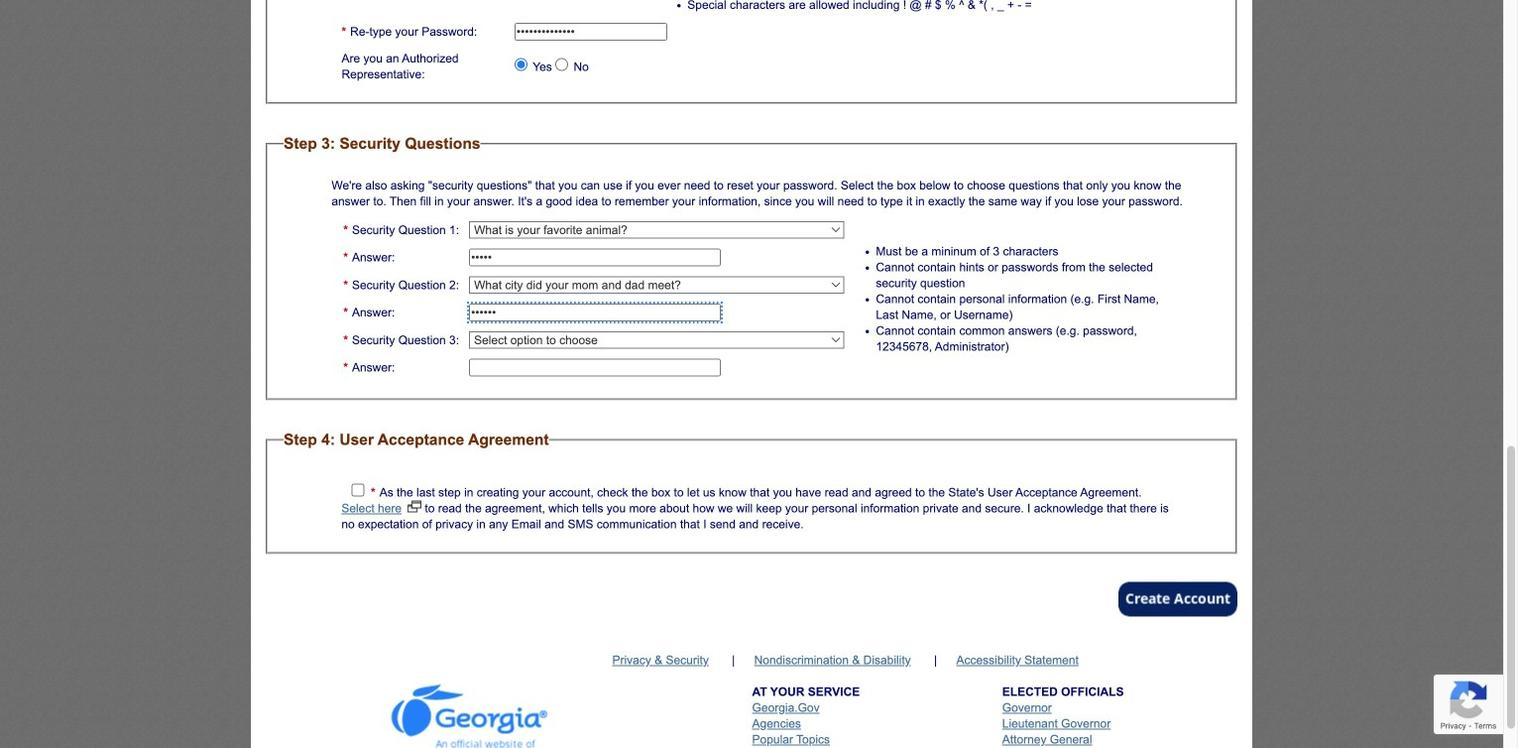 Task type: vqa. For each thing, say whether or not it's contained in the screenshot.
text box
no



Task type: describe. For each thing, give the bounding box(es) containing it.
opens a new window image
[[406, 501, 422, 512]]



Task type: locate. For each thing, give the bounding box(es) containing it.
None radio
[[556, 58, 569, 71]]

None password field
[[469, 249, 721, 266], [469, 304, 721, 321], [469, 359, 721, 377], [469, 249, 721, 266], [469, 304, 721, 321], [469, 359, 721, 377]]

None checkbox
[[352, 484, 364, 497]]

Re-type your Password password field
[[515, 23, 668, 41]]

georgia logo image
[[392, 684, 548, 748]]

None radio
[[515, 58, 528, 71]]

None image field
[[1119, 582, 1238, 617]]



